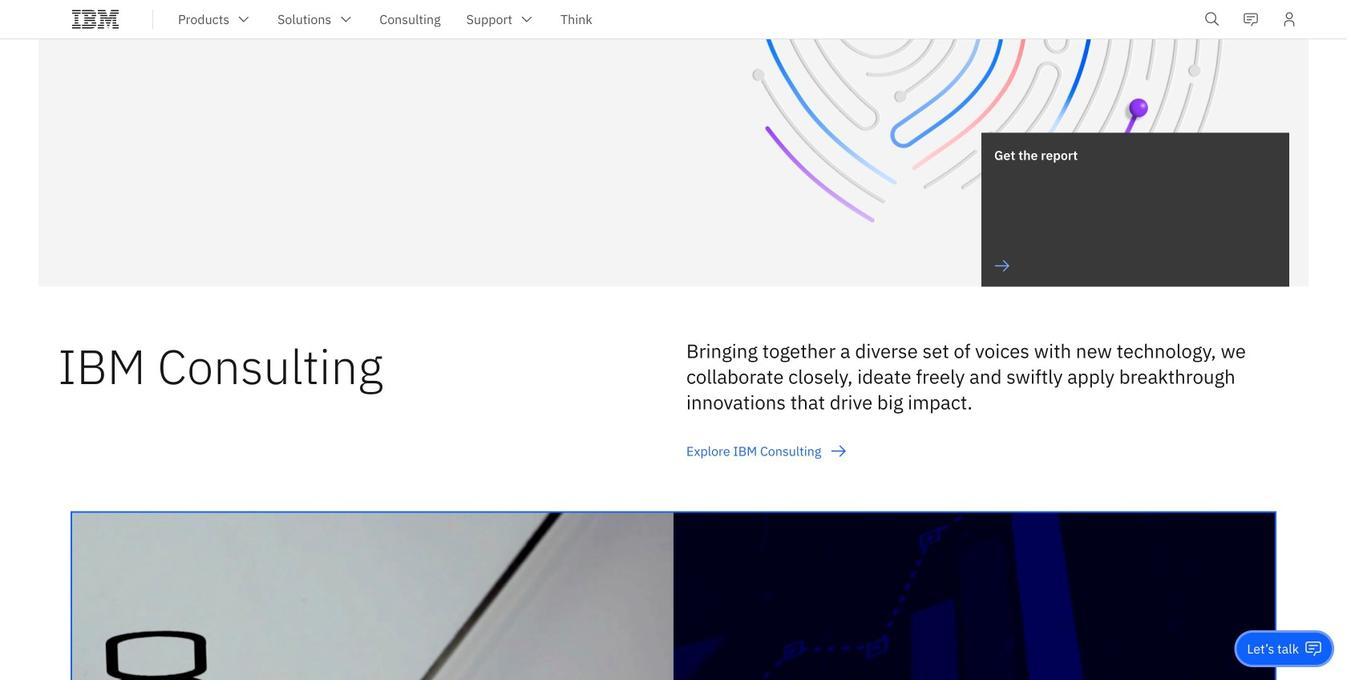 Task type: locate. For each thing, give the bounding box(es) containing it.
let's talk element
[[1248, 640, 1300, 658]]



